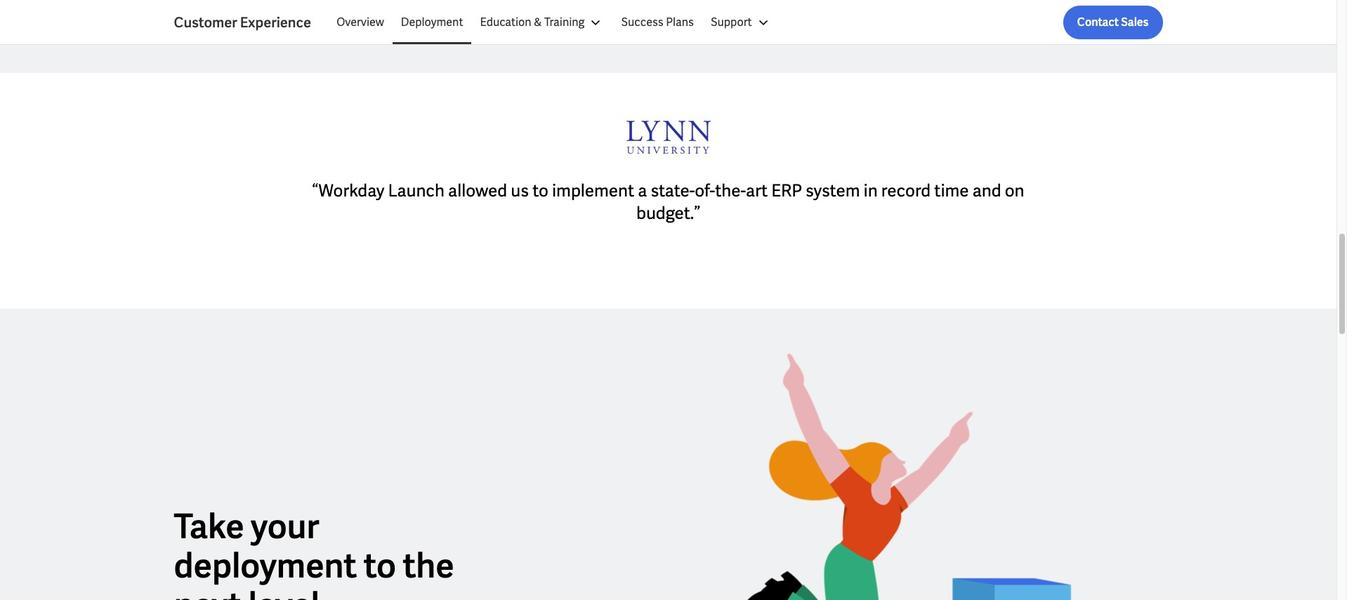 Task type: vqa. For each thing, say whether or not it's contained in the screenshot.
Industries Dropdown Button
no



Task type: locate. For each thing, give the bounding box(es) containing it.
overview link
[[328, 6, 393, 39]]

0 horizontal spatial to
[[364, 544, 396, 588]]

to inside the take your deployment to the next level.
[[364, 544, 396, 588]]

menu
[[328, 6, 780, 39]]

next
[[174, 584, 242, 601]]

record
[[882, 180, 931, 201]]

to inside "workday launch allowed us to implement a state-of-the-art erp system in record time and on budget."
[[533, 180, 549, 201]]

list
[[328, 6, 1163, 39]]

plans
[[666, 15, 694, 30]]

0 vertical spatial to
[[533, 180, 549, 201]]

training
[[544, 15, 585, 30]]

to
[[533, 180, 549, 201], [364, 544, 396, 588]]

us
[[511, 180, 529, 201]]

customer experience link
[[174, 13, 328, 32]]

level.
[[248, 584, 328, 601]]

take
[[174, 505, 244, 549]]

in
[[864, 180, 878, 201]]

and
[[973, 180, 1002, 201]]

contact sales
[[1078, 15, 1149, 30]]

sales
[[1122, 15, 1149, 30]]

"workday launch allowed us to implement a state-of-the-art erp system in record time and on budget."
[[312, 180, 1025, 224]]

list containing overview
[[328, 6, 1163, 39]]

implement
[[552, 180, 635, 201]]

education & training button
[[472, 6, 613, 39]]

budget."
[[637, 202, 701, 224]]

art
[[746, 180, 768, 201]]

customer
[[174, 13, 237, 32]]

contact
[[1078, 15, 1119, 30]]

1 vertical spatial to
[[364, 544, 396, 588]]

overview
[[337, 15, 384, 30]]

deployment
[[174, 544, 357, 588]]

to right us
[[533, 180, 549, 201]]

illustration of woman jumping on springboard chart. image
[[595, 354, 1163, 601]]

experience
[[240, 13, 311, 32]]

the-
[[715, 180, 746, 201]]

a
[[638, 180, 647, 201]]

1 horizontal spatial to
[[533, 180, 549, 201]]

state-
[[651, 180, 695, 201]]

lynn university logo image
[[626, 118, 711, 157]]

"workday
[[312, 180, 385, 201]]

to left the
[[364, 544, 396, 588]]

&
[[534, 15, 542, 30]]



Task type: describe. For each thing, give the bounding box(es) containing it.
success
[[621, 15, 664, 30]]

system
[[806, 180, 860, 201]]

support
[[711, 15, 752, 30]]

launch
[[388, 180, 445, 201]]

your
[[251, 505, 319, 549]]

education
[[480, 15, 532, 30]]

the
[[403, 544, 454, 588]]

deployment link
[[393, 6, 472, 39]]

menu containing overview
[[328, 6, 780, 39]]

take your deployment to the next level.
[[174, 505, 454, 601]]

success plans
[[621, 15, 694, 30]]

customer experience
[[174, 13, 311, 32]]

allowed
[[448, 180, 507, 201]]

education & training
[[480, 15, 585, 30]]

erp
[[772, 180, 802, 201]]

of-
[[695, 180, 715, 201]]

contact sales link
[[1064, 6, 1163, 39]]

success plans link
[[613, 6, 703, 39]]

on
[[1005, 180, 1025, 201]]

deployment
[[401, 15, 463, 30]]

support button
[[703, 6, 780, 39]]

time
[[935, 180, 969, 201]]



